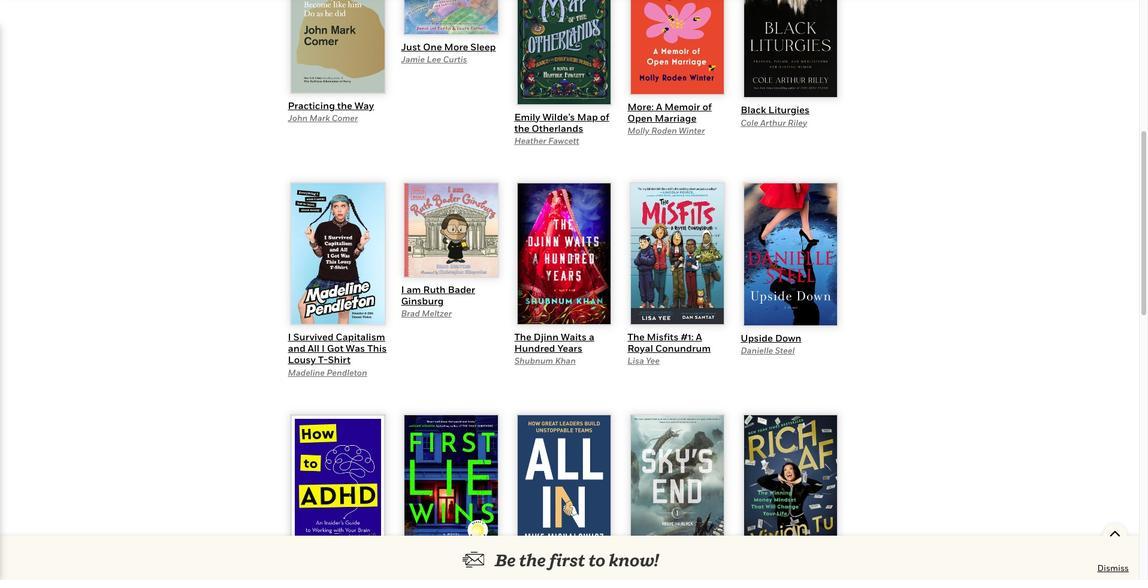Task type: locate. For each thing, give the bounding box(es) containing it.
heather
[[514, 135, 546, 146]]

0 vertical spatial the
[[337, 100, 352, 112]]

the
[[337, 100, 352, 112], [514, 122, 530, 134], [519, 550, 546, 570]]

yee
[[646, 356, 660, 366]]

how to adhd image
[[290, 414, 386, 556]]

0 horizontal spatial of
[[600, 111, 610, 123]]

survived
[[293, 331, 334, 343]]

lisa yee link
[[628, 356, 660, 366]]

of inside more: a memoir of open marriage molly roden winter
[[703, 101, 712, 113]]

just one more sleep image
[[403, 0, 499, 35]]

meltzer
[[422, 308, 452, 318]]

heather fawcett link
[[514, 135, 579, 146]]

be
[[495, 550, 516, 570]]

all right and
[[308, 342, 319, 354]]

more
[[444, 40, 468, 52]]

emily wilde's map of the otherlands heather fawcett
[[514, 111, 610, 146]]

all left in
[[514, 563, 526, 575]]

i left got
[[322, 342, 325, 354]]

curtis
[[443, 54, 467, 64]]

t-
[[318, 354, 328, 366]]

otherlands
[[532, 122, 583, 134]]

of for more: a memoir of open marriage
[[703, 101, 712, 113]]

first
[[401, 563, 422, 575]]

liturgies
[[769, 104, 810, 116]]

danielle steel link
[[741, 345, 795, 355]]

of right memoir
[[703, 101, 712, 113]]

0 vertical spatial all
[[308, 342, 319, 354]]

the inside practicing the way john mark comer
[[337, 100, 352, 112]]

just one more sleep jamie lee curtis
[[401, 40, 496, 64]]

first lie wins image
[[403, 414, 499, 557]]

jamie
[[401, 54, 425, 64]]

dismiss
[[1098, 563, 1129, 573]]

1 vertical spatial all
[[514, 563, 526, 575]]

lisa
[[628, 356, 644, 366]]

the up heather
[[514, 122, 530, 134]]

i survived capitalism and all i got was this lousy t-shirt link
[[288, 331, 387, 366]]

sky's
[[628, 565, 651, 577]]

sleep
[[471, 40, 496, 52]]

dismiss link
[[1098, 562, 1129, 574]]

0 horizontal spatial i
[[288, 331, 291, 343]]

0 horizontal spatial the
[[514, 331, 532, 343]]

practicing
[[288, 100, 335, 112]]

1 vertical spatial a
[[696, 331, 702, 343]]

conundrum
[[656, 342, 711, 354]]

more: a memoir of open marriage image
[[630, 0, 725, 95]]

the for practicing
[[337, 100, 352, 112]]

practicing the way link
[[288, 100, 374, 112]]

the djinn waits a hundred years shubnum khan
[[514, 331, 594, 366]]

down
[[775, 332, 802, 344]]

the up comer
[[337, 100, 352, 112]]

black liturgies cole arthur riley
[[741, 104, 810, 127]]

all in image
[[516, 414, 612, 557]]

of inside emily wilde's map of the otherlands heather fawcett
[[600, 111, 610, 123]]

danielle
[[741, 345, 773, 355]]

first lie wins
[[401, 563, 464, 575]]

a right #1:
[[696, 331, 702, 343]]

bader
[[448, 283, 475, 295]]

2 horizontal spatial i
[[401, 283, 404, 295]]

1 vertical spatial the
[[514, 122, 530, 134]]

a inside the misfits #1: a royal conundrum lisa yee
[[696, 331, 702, 343]]

0 horizontal spatial a
[[656, 101, 662, 113]]

0 vertical spatial a
[[656, 101, 662, 113]]

1 horizontal spatial a
[[696, 331, 702, 343]]

steel
[[775, 345, 795, 355]]

the djinn waits a hundred years image
[[516, 182, 612, 326]]

the up lisa
[[628, 331, 645, 343]]

the left djinn on the left of page
[[514, 331, 532, 343]]

all in
[[514, 563, 538, 575]]

brad
[[401, 308, 420, 318]]

a
[[656, 101, 662, 113], [696, 331, 702, 343]]

misfits
[[647, 331, 679, 343]]

ruth
[[423, 283, 446, 295]]

i inside i am ruth bader ginsburg brad meltzer
[[401, 283, 404, 295]]

i am ruth bader ginsburg brad meltzer
[[401, 283, 475, 318]]

emily wilde's map of the otherlands link
[[514, 111, 610, 134]]

i for i survived capitalism and all i got was this lousy t-shirt
[[288, 331, 291, 343]]

1 horizontal spatial the
[[628, 331, 645, 343]]

just
[[401, 40, 421, 52]]

of right "map"
[[600, 111, 610, 123]]

be the first to know!
[[495, 550, 659, 570]]

a right more:
[[656, 101, 662, 113]]

cole
[[741, 117, 759, 127]]

madeline pendleton link
[[288, 367, 367, 377]]

was
[[346, 342, 365, 354]]

got
[[327, 342, 344, 354]]

i am ruth bader ginsburg link
[[401, 283, 475, 307]]

1 horizontal spatial i
[[322, 342, 325, 354]]

2 vertical spatial the
[[519, 550, 546, 570]]

lee
[[427, 54, 441, 64]]

wins
[[441, 563, 464, 575]]

roden
[[651, 125, 677, 136]]

upside down image
[[743, 182, 839, 326]]

djinn
[[534, 331, 559, 343]]

the for hundred
[[514, 331, 532, 343]]

1 horizontal spatial all
[[514, 563, 526, 575]]

the inside the misfits #1: a royal conundrum lisa yee
[[628, 331, 645, 343]]

i survived capitalism and all i got was this lousy t-shirt image
[[290, 182, 386, 326]]

i left "am"
[[401, 283, 404, 295]]

1 horizontal spatial of
[[703, 101, 712, 113]]

all
[[308, 342, 319, 354], [514, 563, 526, 575]]

2 the from the left
[[628, 331, 645, 343]]

the right be
[[519, 550, 546, 570]]

i survived capitalism and all i got was this lousy t-shirt madeline pendleton
[[288, 331, 387, 377]]

waits
[[561, 331, 587, 343]]

of
[[703, 101, 712, 113], [600, 111, 610, 123]]

this
[[367, 342, 387, 354]]

and
[[288, 342, 306, 354]]

0 horizontal spatial all
[[308, 342, 319, 354]]

sky's end link
[[628, 565, 672, 577]]

fawcett
[[548, 135, 579, 146]]

1 the from the left
[[514, 331, 532, 343]]

john mark comer link
[[288, 113, 358, 123]]

lie
[[424, 563, 439, 575]]

i left survived
[[288, 331, 291, 343]]

the inside the djinn waits a hundred years shubnum khan
[[514, 331, 532, 343]]

molly roden winter link
[[628, 125, 705, 136]]



Task type: vqa. For each thing, say whether or not it's contained in the screenshot.
"Your"
no



Task type: describe. For each thing, give the bounding box(es) containing it.
john
[[288, 113, 308, 123]]

khan
[[555, 356, 576, 366]]

all inside i survived capitalism and all i got was this lousy t-shirt madeline pendleton
[[308, 342, 319, 354]]

to
[[589, 550, 606, 570]]

i for i am ruth bader ginsburg
[[401, 283, 404, 295]]

more: a memoir of open marriage molly roden winter
[[628, 101, 712, 136]]

brad meltzer link
[[401, 308, 452, 318]]

lousy
[[288, 354, 316, 366]]

way
[[355, 100, 374, 112]]

one
[[423, 40, 442, 52]]

#1:
[[681, 331, 694, 343]]

rich af image
[[743, 414, 839, 557]]

ginsburg
[[401, 295, 444, 307]]

emily wilde's map of the otherlands image
[[516, 0, 612, 105]]

the for be
[[519, 550, 546, 570]]

shubnum
[[514, 356, 553, 366]]

all in link
[[514, 563, 538, 575]]

molly
[[628, 125, 650, 136]]

practicing the way image
[[290, 0, 386, 94]]

the inside emily wilde's map of the otherlands heather fawcett
[[514, 122, 530, 134]]

more: a memoir of open marriage link
[[628, 101, 712, 124]]

capitalism
[[336, 331, 385, 343]]

winter
[[679, 125, 705, 136]]

know!
[[609, 550, 659, 570]]

upside down danielle steel
[[741, 332, 802, 355]]

just one more sleep link
[[401, 40, 496, 52]]

jamie lee curtis link
[[401, 54, 467, 64]]

black liturgies image
[[743, 0, 839, 99]]

cole arthur riley link
[[741, 117, 807, 127]]

the misfits #1: a royal conundrum image
[[630, 182, 725, 326]]

more:
[[628, 101, 654, 113]]

first
[[549, 550, 585, 570]]

the misfits #1: a royal conundrum lisa yee
[[628, 331, 711, 366]]

a inside more: a memoir of open marriage molly roden winter
[[656, 101, 662, 113]]

riley
[[788, 117, 807, 127]]

arthur
[[760, 117, 786, 127]]

shubnum khan link
[[514, 356, 576, 366]]

upside
[[741, 332, 773, 344]]

i am ruth bader ginsburg image
[[403, 182, 499, 278]]

am
[[407, 283, 421, 295]]

mark
[[310, 113, 330, 123]]

the misfits #1: a royal conundrum link
[[628, 331, 711, 354]]

map
[[577, 111, 598, 123]]

first lie wins link
[[401, 563, 464, 575]]

hundred
[[514, 342, 555, 354]]

memoir
[[665, 101, 700, 113]]

practicing the way john mark comer
[[288, 100, 374, 123]]

years
[[558, 342, 582, 354]]

of for emily wilde's map of the otherlands
[[600, 111, 610, 123]]

black liturgies link
[[741, 104, 810, 116]]

upside down link
[[741, 332, 802, 344]]

wilde's
[[543, 111, 575, 123]]

sky's end image
[[630, 414, 725, 560]]

end
[[654, 565, 672, 577]]

in
[[528, 563, 538, 575]]

royal
[[628, 342, 653, 354]]

sky's end
[[628, 565, 672, 577]]

expand/collapse sign up banner image
[[1110, 524, 1121, 542]]

a
[[589, 331, 594, 343]]

pendleton
[[327, 367, 367, 377]]

emily
[[514, 111, 540, 123]]

the djinn waits a hundred years link
[[514, 331, 594, 354]]

marriage
[[655, 112, 697, 124]]

the for royal
[[628, 331, 645, 343]]

comer
[[332, 113, 358, 123]]

open
[[628, 112, 653, 124]]

madeline
[[288, 367, 325, 377]]

shirt
[[328, 354, 351, 366]]



